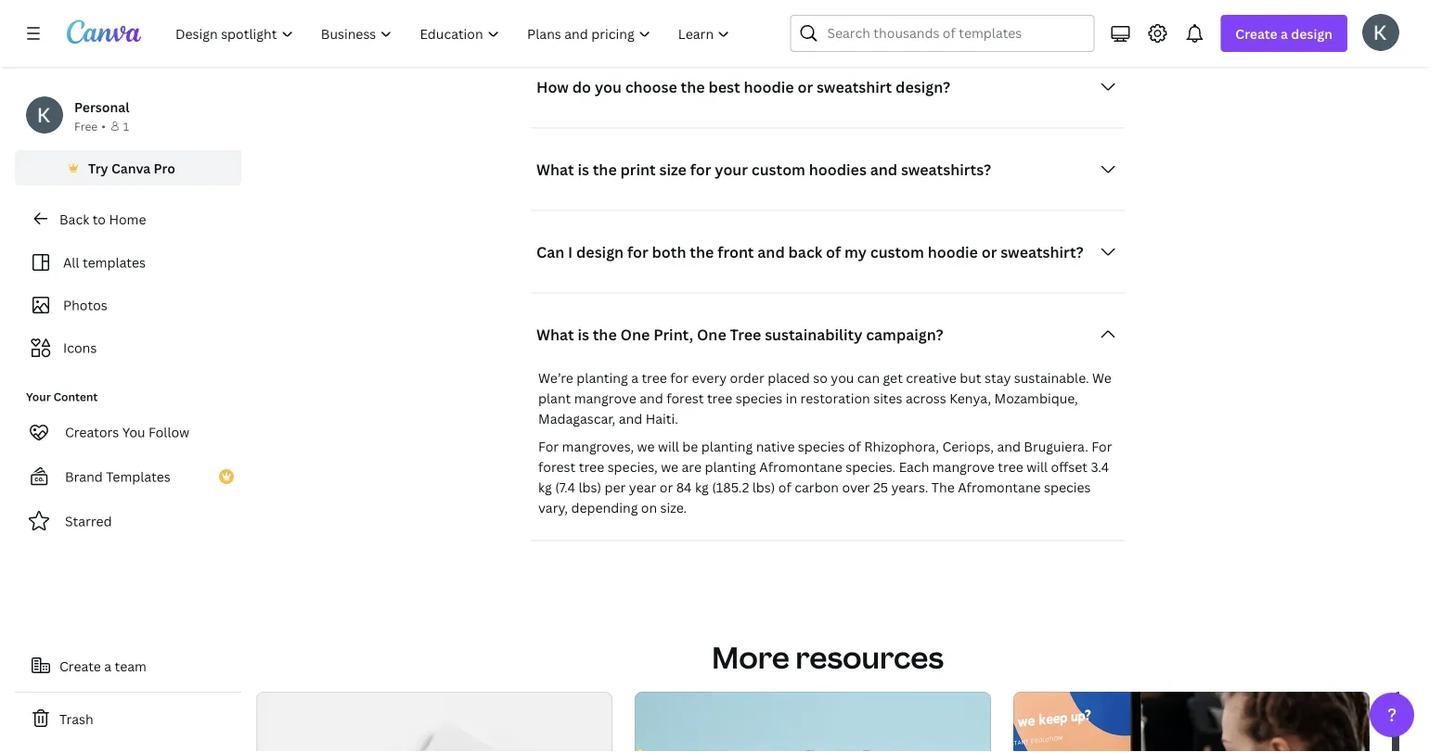 Task type: locate. For each thing, give the bounding box(es) containing it.
what is the print size for your custom hoodies and sweatshirts? button
[[531, 151, 1125, 188]]

all
[[63, 254, 79, 271]]

1 horizontal spatial hoodie
[[928, 242, 978, 262]]

and
[[870, 159, 897, 179], [758, 242, 785, 262], [640, 390, 663, 407], [619, 410, 642, 428], [997, 438, 1021, 456]]

1 vertical spatial what
[[536, 324, 574, 344]]

25
[[873, 479, 888, 496]]

hoodie right 'best'
[[744, 77, 794, 97]]

0 horizontal spatial design
[[576, 242, 624, 262]]

choose
[[625, 77, 677, 97]]

is
[[578, 159, 589, 179], [578, 324, 589, 344]]

planting right be
[[701, 438, 753, 456]]

species down offset
[[1044, 479, 1091, 496]]

what
[[536, 159, 574, 179], [536, 324, 574, 344]]

the
[[681, 77, 705, 97], [593, 159, 617, 179], [690, 242, 714, 262], [593, 324, 617, 344]]

on
[[641, 499, 657, 517]]

(7.4
[[555, 479, 575, 496]]

2 vertical spatial of
[[778, 479, 791, 496]]

0 horizontal spatial hoodie
[[744, 77, 794, 97]]

0 horizontal spatial custom
[[752, 159, 805, 179]]

0 vertical spatial what
[[536, 159, 574, 179]]

how
[[536, 77, 569, 97]]

1 horizontal spatial lbs)
[[752, 479, 775, 496]]

species
[[736, 390, 783, 407], [798, 438, 845, 456], [1044, 479, 1091, 496]]

kg left (7.4
[[538, 479, 552, 496]]

both
[[652, 242, 686, 262]]

back to home
[[59, 210, 146, 228]]

basic color theory image
[[635, 692, 991, 753]]

one left print,
[[620, 324, 650, 344]]

print
[[620, 159, 656, 179]]

planting right we're
[[577, 369, 628, 387]]

of up species.
[[848, 438, 861, 456]]

what for what is the one print, one tree sustainability campaign?
[[536, 324, 574, 344]]

0 horizontal spatial you
[[595, 77, 622, 97]]

or inside dropdown button
[[982, 242, 997, 262]]

you
[[122, 424, 145, 441]]

1 vertical spatial mangrove
[[932, 458, 995, 476]]

lbs) right (7.4
[[579, 479, 601, 496]]

1 horizontal spatial for
[[1092, 438, 1112, 456]]

afromontane
[[759, 458, 842, 476], [958, 479, 1041, 496]]

we up species,
[[637, 438, 655, 456]]

we
[[637, 438, 655, 456], [661, 458, 678, 476]]

1 vertical spatial you
[[831, 369, 854, 387]]

forest up haiti.
[[666, 390, 704, 407]]

you right do
[[595, 77, 622, 97]]

tree up haiti.
[[642, 369, 667, 387]]

1 horizontal spatial of
[[826, 242, 841, 262]]

0 vertical spatial will
[[658, 438, 679, 456]]

try canva pro button
[[15, 150, 241, 186]]

2 kg from the left
[[695, 479, 709, 496]]

will
[[658, 438, 679, 456], [1027, 458, 1048, 476]]

design right i
[[576, 242, 624, 262]]

forest up (7.4
[[538, 458, 576, 476]]

the right both
[[690, 242, 714, 262]]

or
[[798, 77, 813, 97], [982, 242, 997, 262], [660, 479, 673, 496]]

2 vertical spatial a
[[104, 657, 111, 675]]

is for one
[[578, 324, 589, 344]]

can
[[857, 369, 880, 387]]

bruguiera.
[[1024, 438, 1088, 456]]

of
[[826, 242, 841, 262], [848, 438, 861, 456], [778, 479, 791, 496]]

your
[[26, 389, 51, 405]]

years.
[[891, 479, 928, 496]]

2 is from the top
[[578, 324, 589, 344]]

what is the print size for your custom hoodies and sweatshirts?
[[536, 159, 991, 179]]

1 horizontal spatial mangrove
[[932, 458, 995, 476]]

kg
[[538, 479, 552, 496], [695, 479, 709, 496]]

1 vertical spatial is
[[578, 324, 589, 344]]

mangrove inside for mangroves, we will be planting native species of rhizophora, ceriops, and bruguiera. for forest tree species, we are planting afromontane species. each mangrove tree will offset 3.4 kg (7.4 lbs) per year or 84 kg (185.2 lbs) of carbon over 25 years. the afromontane species vary, depending on size.
[[932, 458, 995, 476]]

2 horizontal spatial or
[[982, 242, 997, 262]]

1 horizontal spatial we
[[661, 458, 678, 476]]

species up carbon
[[798, 438, 845, 456]]

and right ceriops,
[[997, 438, 1021, 456]]

design left kendall parks image
[[1291, 25, 1333, 42]]

hoodie inside dropdown button
[[744, 77, 794, 97]]

create inside dropdown button
[[1236, 25, 1278, 42]]

for left both
[[627, 242, 648, 262]]

2 vertical spatial or
[[660, 479, 673, 496]]

for
[[690, 159, 711, 179], [627, 242, 648, 262], [670, 369, 689, 387]]

0 vertical spatial for
[[690, 159, 711, 179]]

1 horizontal spatial custom
[[870, 242, 924, 262]]

of left carbon
[[778, 479, 791, 496]]

to
[[92, 210, 106, 228]]

1 what from the top
[[536, 159, 574, 179]]

mangrove down ceriops,
[[932, 458, 995, 476]]

your
[[715, 159, 748, 179]]

0 horizontal spatial one
[[620, 324, 650, 344]]

0 horizontal spatial of
[[778, 479, 791, 496]]

1 horizontal spatial you
[[831, 369, 854, 387]]

i
[[568, 242, 573, 262]]

mangrove
[[574, 390, 636, 407], [932, 458, 995, 476]]

1 horizontal spatial a
[[631, 369, 638, 387]]

heading
[[531, 0, 1125, 23]]

the
[[932, 479, 955, 496]]

or left sweatshirt
[[798, 77, 813, 97]]

creators
[[65, 424, 119, 441]]

trash link
[[15, 701, 241, 738]]

species.
[[846, 458, 896, 476]]

starred link
[[15, 503, 241, 540]]

design for i
[[576, 242, 624, 262]]

free
[[74, 118, 98, 134]]

each
[[899, 458, 929, 476]]

0 vertical spatial mangrove
[[574, 390, 636, 407]]

a inside button
[[104, 657, 111, 675]]

across
[[906, 390, 946, 407]]

1 lbs) from the left
[[579, 479, 601, 496]]

1 vertical spatial a
[[631, 369, 638, 387]]

for right size
[[690, 159, 711, 179]]

2 vertical spatial planting
[[705, 458, 756, 476]]

1 horizontal spatial kg
[[695, 479, 709, 496]]

what up we're
[[536, 324, 574, 344]]

lbs) right (185.2
[[752, 479, 775, 496]]

2 horizontal spatial for
[[690, 159, 711, 179]]

0 vertical spatial of
[[826, 242, 841, 262]]

2 horizontal spatial species
[[1044, 479, 1091, 496]]

1 vertical spatial for
[[627, 242, 648, 262]]

2 horizontal spatial a
[[1281, 25, 1288, 42]]

1 horizontal spatial one
[[697, 324, 726, 344]]

create for create a design
[[1236, 25, 1278, 42]]

so
[[813, 369, 828, 387]]

mangrove up madagascar,
[[574, 390, 636, 407]]

are
[[682, 458, 702, 476]]

species inside we're planting a tree for every order placed so you can get creative but stay sustainable. we plant mangrove and forest tree species in restoration sites across kenya, mozambique, madagascar, and haiti.
[[736, 390, 783, 407]]

best
[[708, 77, 740, 97]]

0 vertical spatial species
[[736, 390, 783, 407]]

or left 84
[[660, 479, 673, 496]]

1 vertical spatial or
[[982, 242, 997, 262]]

home
[[109, 210, 146, 228]]

2 vertical spatial for
[[670, 369, 689, 387]]

we left are at the left bottom of the page
[[661, 458, 678, 476]]

2 horizontal spatial of
[[848, 438, 861, 456]]

0 horizontal spatial species
[[736, 390, 783, 407]]

one left tree
[[697, 324, 726, 344]]

2 for from the left
[[1092, 438, 1112, 456]]

0 horizontal spatial a
[[104, 657, 111, 675]]

hoodie down sweatshirts?
[[928, 242, 978, 262]]

back
[[788, 242, 822, 262]]

0 vertical spatial create
[[1236, 25, 1278, 42]]

for up 3.4
[[1092, 438, 1112, 456]]

0 horizontal spatial lbs)
[[579, 479, 601, 496]]

restoration
[[800, 390, 870, 407]]

follow
[[148, 424, 189, 441]]

1 vertical spatial species
[[798, 438, 845, 456]]

0 horizontal spatial will
[[658, 438, 679, 456]]

0 vertical spatial or
[[798, 77, 813, 97]]

how do you choose the best hoodie or sweatshirt design? button
[[531, 68, 1125, 105]]

1 horizontal spatial species
[[798, 438, 845, 456]]

print,
[[653, 324, 693, 344]]

forest
[[666, 390, 704, 407], [538, 458, 576, 476]]

the inside dropdown button
[[681, 77, 705, 97]]

planting up (185.2
[[705, 458, 756, 476]]

1 horizontal spatial will
[[1027, 458, 1048, 476]]

we're
[[538, 369, 573, 387]]

what is the one print, one tree sustainability campaign?
[[536, 324, 943, 344]]

for left every
[[670, 369, 689, 387]]

0 horizontal spatial forest
[[538, 458, 576, 476]]

1 vertical spatial forest
[[538, 458, 576, 476]]

for inside we're planting a tree for every order placed so you can get creative but stay sustainable. we plant mangrove and forest tree species in restoration sites across kenya, mozambique, madagascar, and haiti.
[[670, 369, 689, 387]]

planting inside we're planting a tree for every order placed so you can get creative but stay sustainable. we plant mangrove and forest tree species in restoration sites across kenya, mozambique, madagascar, and haiti.
[[577, 369, 628, 387]]

photos link
[[26, 288, 230, 323]]

a inside dropdown button
[[1281, 25, 1288, 42]]

and inside for mangroves, we will be planting native species of rhizophora, ceriops, and bruguiera. for forest tree species, we are planting afromontane species. each mangrove tree will offset 3.4 kg (7.4 lbs) per year or 84 kg (185.2 lbs) of carbon over 25 years. the afromontane species vary, depending on size.
[[997, 438, 1021, 456]]

0 vertical spatial is
[[578, 159, 589, 179]]

None search field
[[790, 15, 1094, 52]]

will left be
[[658, 438, 679, 456]]

tree down mangroves,
[[579, 458, 604, 476]]

0 vertical spatial afromontane
[[759, 458, 842, 476]]

species down order
[[736, 390, 783, 407]]

1 horizontal spatial design
[[1291, 25, 1333, 42]]

lbs)
[[579, 479, 601, 496], [752, 479, 775, 496]]

0 vertical spatial a
[[1281, 25, 1288, 42]]

custom
[[752, 159, 805, 179], [870, 242, 924, 262]]

of left my
[[826, 242, 841, 262]]

1 vertical spatial design
[[576, 242, 624, 262]]

0 horizontal spatial or
[[660, 479, 673, 496]]

1 vertical spatial will
[[1027, 458, 1048, 476]]

for down madagascar,
[[538, 438, 559, 456]]

0 horizontal spatial mangrove
[[574, 390, 636, 407]]

1 horizontal spatial forest
[[666, 390, 704, 407]]

1 vertical spatial hoodie
[[928, 242, 978, 262]]

kg right 84
[[695, 479, 709, 496]]

0 horizontal spatial we
[[637, 438, 655, 456]]

is left print
[[578, 159, 589, 179]]

a
[[1281, 25, 1288, 42], [631, 369, 638, 387], [104, 657, 111, 675]]

brand templates link
[[15, 458, 241, 496]]

0 horizontal spatial kg
[[538, 479, 552, 496]]

1 vertical spatial custom
[[870, 242, 924, 262]]

size.
[[660, 499, 687, 517]]

what down how
[[536, 159, 574, 179]]

more
[[712, 637, 790, 677]]

and right hoodies
[[870, 159, 897, 179]]

0 vertical spatial you
[[595, 77, 622, 97]]

custom right the your
[[752, 159, 805, 179]]

0 vertical spatial planting
[[577, 369, 628, 387]]

or left the sweatshirt?
[[982, 242, 997, 262]]

1 vertical spatial of
[[848, 438, 861, 456]]

1 vertical spatial afromontane
[[958, 479, 1041, 496]]

planting
[[577, 369, 628, 387], [701, 438, 753, 456], [705, 458, 756, 476]]

0 vertical spatial forest
[[666, 390, 704, 407]]

custom right my
[[870, 242, 924, 262]]

placed
[[768, 369, 810, 387]]

create inside button
[[59, 657, 101, 675]]

afromontane down ceriops,
[[958, 479, 1041, 496]]

afromontane up carbon
[[759, 458, 842, 476]]

1 horizontal spatial or
[[798, 77, 813, 97]]

how do you choose the best hoodie or sweatshirt design?
[[536, 77, 950, 97]]

you
[[595, 77, 622, 97], [831, 369, 854, 387]]

1 horizontal spatial create
[[1236, 25, 1278, 42]]

or inside for mangroves, we will be planting native species of rhizophora, ceriops, and bruguiera. for forest tree species, we are planting afromontane species. each mangrove tree will offset 3.4 kg (7.4 lbs) per year or 84 kg (185.2 lbs) of carbon over 25 years. the afromontane species vary, depending on size.
[[660, 479, 673, 496]]

top level navigation element
[[163, 15, 746, 52]]

0 vertical spatial hoodie
[[744, 77, 794, 97]]

depending
[[571, 499, 638, 517]]

1 horizontal spatial for
[[670, 369, 689, 387]]

2 one from the left
[[697, 324, 726, 344]]

you up restoration
[[831, 369, 854, 387]]

0 horizontal spatial create
[[59, 657, 101, 675]]

create for create a team
[[59, 657, 101, 675]]

size
[[659, 159, 687, 179]]

ceriops,
[[942, 438, 994, 456]]

1 vertical spatial create
[[59, 657, 101, 675]]

do
[[572, 77, 591, 97]]

1 is from the top
[[578, 159, 589, 179]]

2 what from the top
[[536, 324, 574, 344]]

personal
[[74, 98, 129, 116]]

0 horizontal spatial for
[[538, 438, 559, 456]]

your ultimate guide to visual marketing image
[[1013, 692, 1370, 753]]

forest inside we're planting a tree for every order placed so you can get creative but stay sustainable. we plant mangrove and forest tree species in restoration sites across kenya, mozambique, madagascar, and haiti.
[[666, 390, 704, 407]]

the left 'best'
[[681, 77, 705, 97]]

year
[[629, 479, 656, 496]]

is up madagascar,
[[578, 324, 589, 344]]

0 vertical spatial design
[[1291, 25, 1333, 42]]

try canva pro
[[88, 159, 175, 177]]

will down bruguiera.
[[1027, 458, 1048, 476]]



Task type: vqa. For each thing, say whether or not it's contained in the screenshot.
entertainment
no



Task type: describe. For each thing, give the bounding box(es) containing it.
kenya,
[[950, 390, 991, 407]]

kendall parks image
[[1362, 14, 1399, 51]]

84
[[676, 479, 692, 496]]

for mangroves, we will be planting native species of rhizophora, ceriops, and bruguiera. for forest tree species, we are planting afromontane species. each mangrove tree will offset 3.4 kg (7.4 lbs) per year or 84 kg (185.2 lbs) of carbon over 25 years. the afromontane species vary, depending on size.
[[538, 438, 1112, 517]]

you inside dropdown button
[[595, 77, 622, 97]]

0 horizontal spatial afromontane
[[759, 458, 842, 476]]

we
[[1092, 369, 1112, 387]]

but
[[960, 369, 981, 387]]

graphic design for print vs the web image
[[1392, 692, 1429, 753]]

can i design for both the front and back of my custom hoodie or sweatshirt? button
[[531, 233, 1125, 271]]

my
[[845, 242, 867, 262]]

the left print,
[[593, 324, 617, 344]]

Search search field
[[827, 16, 1082, 51]]

2 vertical spatial species
[[1044, 479, 1091, 496]]

create a team
[[59, 657, 147, 675]]

and left back
[[758, 242, 785, 262]]

photos
[[63, 296, 107, 314]]

sustainability
[[765, 324, 862, 344]]

be
[[682, 438, 698, 456]]

what is the one print, one tree sustainability campaign? button
[[531, 316, 1125, 353]]

vary,
[[538, 499, 568, 517]]

tree left offset
[[998, 458, 1023, 476]]

100 color combinations and how to apply them to your designs image
[[256, 692, 612, 753]]

haiti.
[[646, 410, 678, 428]]

creators you follow
[[65, 424, 189, 441]]

all templates
[[63, 254, 146, 271]]

mangrove inside we're planting a tree for every order placed so you can get creative but stay sustainable. we plant mangrove and forest tree species in restoration sites across kenya, mozambique, madagascar, and haiti.
[[574, 390, 636, 407]]

create a design button
[[1221, 15, 1347, 52]]

templates
[[106, 468, 171, 486]]

over
[[842, 479, 870, 496]]

the left print
[[593, 159, 617, 179]]

we're planting a tree for every order placed so you can get creative but stay sustainable. we plant mangrove and forest tree species in restoration sites across kenya, mozambique, madagascar, and haiti.
[[538, 369, 1112, 428]]

0 vertical spatial we
[[637, 438, 655, 456]]

brand
[[65, 468, 103, 486]]

2 lbs) from the left
[[752, 479, 775, 496]]

a for team
[[104, 657, 111, 675]]

in
[[786, 390, 797, 407]]

1 horizontal spatial afromontane
[[958, 479, 1041, 496]]

create a design
[[1236, 25, 1333, 42]]

is for print
[[578, 159, 589, 179]]

get
[[883, 369, 903, 387]]

design?
[[896, 77, 950, 97]]

starred
[[65, 513, 112, 530]]

pro
[[154, 159, 175, 177]]

1 vertical spatial we
[[661, 458, 678, 476]]

what for what is the print size for your custom hoodies and sweatshirts?
[[536, 159, 574, 179]]

back to home link
[[15, 200, 241, 238]]

sweatshirt?
[[1001, 242, 1084, 262]]

creators you follow link
[[15, 414, 241, 451]]

tree down every
[[707, 390, 732, 407]]

and up haiti.
[[640, 390, 663, 407]]

content
[[53, 389, 98, 405]]

forest inside for mangroves, we will be planting native species of rhizophora, ceriops, and bruguiera. for forest tree species, we are planting afromontane species. each mangrove tree will offset 3.4 kg (7.4 lbs) per year or 84 kg (185.2 lbs) of carbon over 25 years. the afromontane species vary, depending on size.
[[538, 458, 576, 476]]

per
[[605, 479, 626, 496]]

can
[[536, 242, 564, 262]]

create a team button
[[15, 648, 241, 685]]

sweatshirt
[[817, 77, 892, 97]]

hoodie inside dropdown button
[[928, 242, 978, 262]]

campaign?
[[866, 324, 943, 344]]

3.4
[[1091, 458, 1109, 476]]

(185.2
[[712, 479, 749, 496]]

1 for from the left
[[538, 438, 559, 456]]

offset
[[1051, 458, 1088, 476]]

tree
[[730, 324, 761, 344]]

mangroves,
[[562, 438, 634, 456]]

0 horizontal spatial for
[[627, 242, 648, 262]]

1 one from the left
[[620, 324, 650, 344]]

native
[[756, 438, 795, 456]]

sustainable.
[[1014, 369, 1089, 387]]

can i design for both the front and back of my custom hoodie or sweatshirt?
[[536, 242, 1084, 262]]

design for a
[[1291, 25, 1333, 42]]

trash
[[59, 710, 93, 728]]

back
[[59, 210, 89, 228]]

0 vertical spatial custom
[[752, 159, 805, 179]]

more resources
[[712, 637, 944, 677]]

canva
[[111, 159, 151, 177]]

1 vertical spatial planting
[[701, 438, 753, 456]]

stay
[[985, 369, 1011, 387]]

•
[[101, 118, 106, 134]]

or inside dropdown button
[[798, 77, 813, 97]]

hoodies
[[809, 159, 867, 179]]

icons link
[[26, 330, 230, 366]]

your content
[[26, 389, 98, 405]]

resources
[[796, 637, 944, 677]]

rhizophora,
[[864, 438, 939, 456]]

you inside we're planting a tree for every order placed so you can get creative but stay sustainable. we plant mangrove and forest tree species in restoration sites across kenya, mozambique, madagascar, and haiti.
[[831, 369, 854, 387]]

order
[[730, 369, 764, 387]]

sites
[[873, 390, 903, 407]]

brand templates
[[65, 468, 171, 486]]

team
[[115, 657, 147, 675]]

madagascar,
[[538, 410, 616, 428]]

a for design
[[1281, 25, 1288, 42]]

front
[[718, 242, 754, 262]]

and left haiti.
[[619, 410, 642, 428]]

1 kg from the left
[[538, 479, 552, 496]]

sweatshirts?
[[901, 159, 991, 179]]

of inside dropdown button
[[826, 242, 841, 262]]

carbon
[[795, 479, 839, 496]]

all templates link
[[26, 245, 230, 280]]

plant
[[538, 390, 571, 407]]

every
[[692, 369, 727, 387]]

a inside we're planting a tree for every order placed so you can get creative but stay sustainable. we plant mangrove and forest tree species in restoration sites across kenya, mozambique, madagascar, and haiti.
[[631, 369, 638, 387]]

mozambique,
[[994, 390, 1078, 407]]

creative
[[906, 369, 957, 387]]

icons
[[63, 339, 97, 357]]



